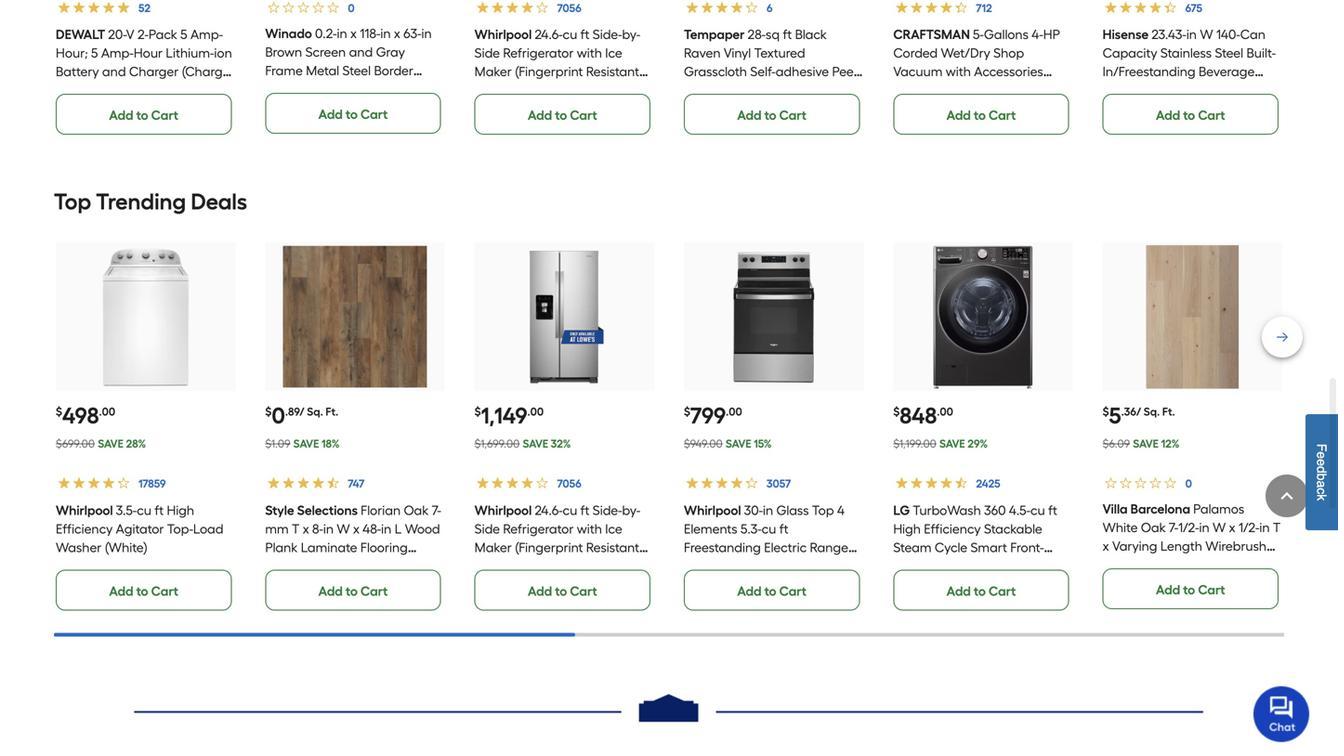 Task type: locate. For each thing, give the bounding box(es) containing it.
(stainless
[[684, 558, 739, 574]]

oak inside florian oak 7- mm t x 8-in w x 48-in l wood plank laminate flooring (23.91-sq ft)
[[404, 503, 429, 518]]

to inside 0 list item
[[346, 583, 358, 599]]

$ for 498
[[56, 405, 62, 419]]

1 horizontal spatial and
[[349, 44, 373, 60]]

mm
[[265, 521, 289, 537]]

4 list item from the left
[[684, 0, 864, 135]]

list item containing hisense
[[1103, 0, 1282, 135]]

sq up the textured
[[766, 27, 780, 42]]

ft inside 28-sq ft black raven vinyl textured grasscloth self-adhesive peel and stick wallpaper
[[783, 27, 792, 42]]

1 (fingerprint from the top
[[515, 64, 583, 80]]

high up steam
[[893, 521, 921, 537]]

2 vertical spatial stainless
[[475, 558, 526, 574]]

24.6- inside "list item"
[[535, 27, 563, 42]]

$ left the .36/
[[1103, 405, 1109, 419]]

$ for 5
[[1103, 405, 1109, 419]]

save left 32%
[[523, 437, 548, 451]]

1 vertical spatial glass
[[776, 503, 809, 518]]

ft)
[[318, 558, 331, 574], [1103, 594, 1116, 610]]

add to cart for 1,149 "list item" at the left of the page
[[528, 583, 597, 599]]

1 horizontal spatial flooring
[[1168, 576, 1216, 592]]

to inside 799 list item
[[764, 583, 776, 599]]

1 horizontal spatial ft)
[[1103, 594, 1116, 610]]

sq.
[[307, 405, 323, 419], [1144, 405, 1160, 419]]

chat invite button image
[[1253, 686, 1310, 743]]

2 ice from the top
[[605, 521, 622, 537]]

resistant inside "list item"
[[586, 64, 639, 80]]

5 up lithium-
[[180, 27, 187, 42]]

0 vertical spatial ice
[[605, 45, 622, 61]]

add to cart inside 0 list item
[[318, 583, 388, 599]]

2 1/2- from the left
[[1239, 520, 1259, 536]]

0 vertical spatial glass
[[1205, 82, 1237, 98]]

6 save from the left
[[1133, 437, 1159, 451]]

flooring down "length"
[[1168, 576, 1216, 592]]

0 vertical spatial 7-
[[432, 503, 441, 518]]

whirlpool 30-in glass top 4 elements 5.3-cu ft freestanding electric range (stainless steel) image
[[702, 245, 846, 389]]

top trending deals
[[54, 188, 247, 215]]

0 vertical spatial high
[[167, 503, 194, 518]]

and
[[349, 44, 373, 60], [102, 64, 126, 80], [684, 82, 708, 98]]

1/2- up wirebrushed
[[1239, 520, 1259, 536]]

0 vertical spatial oak
[[404, 503, 429, 518]]

6 list item from the left
[[1103, 0, 1282, 135]]

0 horizontal spatial amp-
[[101, 45, 134, 61]]

1 by- from the top
[[622, 27, 640, 42]]

sq. inside $ 5 .36/ sq. ft.
[[1144, 405, 1160, 419]]

2 side- from the top
[[593, 503, 622, 518]]

amp- up "ion"
[[190, 27, 223, 42]]

2 sq. from the left
[[1144, 405, 1160, 419]]

0 vertical spatial steel
[[1215, 45, 1243, 61]]

1 horizontal spatial 7-
[[1169, 520, 1178, 536]]

0 horizontal spatial washer
[[56, 540, 102, 555]]

1 $ from the left
[[56, 405, 62, 419]]

1 horizontal spatial washer
[[927, 558, 972, 574]]

0 vertical spatial ft)
[[318, 558, 331, 574]]

ft. inside $ 0 .89/ sq. ft.
[[326, 405, 338, 419]]

7- inside florian oak 7- mm t x 8-in w x 48-in l wood plank laminate flooring (23.91-sq ft)
[[432, 503, 441, 518]]

in
[[337, 26, 347, 41], [380, 26, 391, 41], [421, 26, 432, 41], [1186, 27, 1197, 42], [763, 503, 773, 518], [1199, 520, 1210, 536], [1259, 520, 1270, 536], [323, 521, 334, 537], [381, 521, 392, 537]]

2 horizontal spatial and
[[684, 82, 708, 98]]

gray
[[376, 44, 405, 60]]

1/2-
[[1178, 520, 1199, 536], [1239, 520, 1259, 536]]

ft. for 5
[[1162, 405, 1175, 419]]

.00 up $1,699.00 save 32%
[[527, 405, 544, 419]]

0 vertical spatial and
[[349, 44, 373, 60]]

with inside 1,149 "list item"
[[577, 521, 602, 537]]

by- inside 1,149 "list item"
[[622, 503, 640, 518]]

door
[[1240, 82, 1269, 98]]

with
[[577, 45, 602, 61], [946, 64, 971, 80], [1176, 82, 1202, 98], [577, 521, 602, 537]]

oak up wood
[[404, 503, 429, 518]]

save inside 498 list item
[[98, 437, 123, 451]]

1 vertical spatial by-
[[622, 503, 640, 518]]

2 efficiency from the left
[[924, 521, 981, 537]]

2 horizontal spatial 5
[[1109, 403, 1121, 429]]

whirlpool 24.6-cu ft side-by-side refrigerator with ice maker (fingerprint resistant stainless steel) image
[[492, 245, 636, 389]]

top left 4
[[812, 503, 834, 518]]

varying
[[1112, 539, 1157, 554]]

save for 498
[[98, 437, 123, 451]]

ft inside turbowash 360 4.5-cu ft high efficiency stackable steam cycle smart front- load washer (black steel) energy star
[[1048, 503, 1057, 518]]

save for 799
[[726, 437, 751, 451]]

flooring
[[360, 540, 408, 555], [1168, 576, 1216, 592]]

washer down cycle
[[927, 558, 972, 574]]

$ up $1,199.00
[[893, 405, 900, 419]]

0 vertical spatial (fingerprint
[[515, 64, 583, 80]]

steel) inside 30-in glass top 4 elements 5.3-cu ft freestanding electric range (stainless steel)
[[742, 558, 775, 574]]

1 vertical spatial and
[[102, 64, 126, 80]]

included
[[893, 82, 944, 98]]

3 $ from the left
[[475, 405, 481, 419]]

textured
[[754, 45, 805, 61]]

7- up wood
[[432, 503, 441, 518]]

save inside 0 list item
[[293, 437, 319, 451]]

12%
[[1161, 437, 1180, 451]]

2 24.6- from the top
[[535, 503, 563, 518]]

1 side from the top
[[475, 45, 500, 61]]

add to cart inside "5" list item
[[1156, 582, 1225, 598]]

top trending deals heading
[[54, 183, 1284, 220]]

in left 140-
[[1186, 27, 1197, 42]]

in up laminate
[[323, 521, 334, 537]]

t right mm
[[292, 521, 299, 537]]

0 vertical spatial 5
[[180, 27, 187, 42]]

1 vertical spatial sq
[[301, 558, 315, 574]]

steel) inside "list item"
[[529, 82, 561, 98]]

(23.31-
[[1219, 576, 1255, 592]]

0 vertical spatial amp-
[[190, 27, 223, 42]]

hardwood
[[1103, 576, 1165, 592]]

1 horizontal spatial sq
[[766, 27, 780, 42]]

top left trending
[[54, 188, 91, 215]]

1 sq. from the left
[[307, 405, 323, 419]]

1 ft. from the left
[[326, 405, 338, 419]]

1 vertical spatial refrigerator
[[1103, 82, 1173, 98]]

$ up $699.00
[[56, 405, 62, 419]]

.00 for 1,149
[[527, 405, 544, 419]]

3 save from the left
[[523, 437, 548, 451]]

save inside 848 list item
[[939, 437, 965, 451]]

0 horizontal spatial flooring
[[360, 540, 408, 555]]

battery
[[56, 64, 99, 80]]

add inside 848 list item
[[947, 583, 971, 599]]

$949.00 save 15%
[[684, 437, 772, 451]]

load right agitator
[[193, 521, 223, 537]]

1 vertical spatial ft)
[[1103, 594, 1116, 610]]

3 list item from the left
[[475, 0, 654, 135]]

adhesive
[[776, 64, 829, 80]]

x left 48-
[[353, 521, 360, 537]]

3 .00 from the left
[[726, 405, 742, 419]]

1 vertical spatial 5
[[91, 45, 98, 61]]

2 (fingerprint from the top
[[515, 540, 583, 555]]

.00
[[99, 405, 115, 419], [527, 405, 544, 419], [726, 405, 742, 419], [937, 405, 953, 419]]

and up included)
[[102, 64, 126, 80]]

1 horizontal spatial amp-
[[190, 27, 223, 42]]

0 horizontal spatial load
[[193, 521, 223, 537]]

glass up the electric
[[776, 503, 809, 518]]

ft) down laminate
[[318, 558, 331, 574]]

add to cart link
[[265, 93, 441, 134], [56, 94, 232, 135], [475, 94, 650, 135], [684, 94, 860, 135], [893, 94, 1069, 135], [1103, 94, 1279, 135], [1103, 569, 1279, 610], [56, 570, 232, 611], [265, 570, 441, 611], [475, 570, 650, 611], [684, 570, 860, 611], [893, 570, 1069, 611]]

1 efficiency from the left
[[56, 521, 113, 537]]

save left 29%
[[939, 437, 965, 451]]

and inside '0.2-in x 118-in x 63-in brown screen and gray frame metal steel border fencing'
[[349, 44, 373, 60]]

24.6-
[[535, 27, 563, 42], [535, 503, 563, 518]]

1 vertical spatial side
[[475, 521, 500, 537]]

0 horizontal spatial steel
[[342, 63, 371, 79]]

ft. up the 18%
[[326, 405, 338, 419]]

list item
[[56, 0, 235, 135], [265, 0, 445, 134], [475, 0, 654, 135], [684, 0, 864, 135], [893, 0, 1073, 135], [1103, 0, 1282, 135]]

sq. inside $ 0 .89/ sq. ft.
[[307, 405, 323, 419]]

whirlpool down $1,699.00
[[475, 503, 532, 518]]

1 list item from the left
[[56, 0, 235, 135]]

$ inside $ 5 .36/ sq. ft.
[[1103, 405, 1109, 419]]

1 24.6- from the top
[[535, 27, 563, 42]]

florian
[[361, 503, 401, 518]]

flooring down 48-
[[360, 540, 408, 555]]

whirlpool inside 799 list item
[[684, 503, 741, 518]]

e up b
[[1314, 459, 1329, 466]]

23.43-in w 140-can capacity stainless steel built- in/freestanding beverage refrigerator with glass door
[[1103, 27, 1276, 98]]

cu
[[563, 27, 577, 42], [137, 503, 151, 518], [563, 503, 577, 518], [1030, 503, 1045, 518], [762, 521, 776, 537]]

$ up $1,699.00
[[475, 405, 481, 419]]

2 vertical spatial 5
[[1109, 403, 1121, 429]]

divider image
[[54, 685, 1284, 732]]

sq. right .89/
[[307, 405, 323, 419]]

15%
[[754, 437, 772, 451]]

0 horizontal spatial t
[[292, 521, 299, 537]]

efficiency
[[56, 521, 113, 537], [924, 521, 981, 537]]

2 maker from the top
[[475, 540, 512, 555]]

1 vertical spatial amp-
[[101, 45, 134, 61]]

1 horizontal spatial oak
[[1141, 520, 1166, 536]]

1 vertical spatial (fingerprint
[[515, 540, 583, 555]]

save
[[98, 437, 123, 451], [293, 437, 319, 451], [523, 437, 548, 451], [726, 437, 751, 451], [939, 437, 965, 451], [1133, 437, 1159, 451]]

1 .00 from the left
[[99, 405, 115, 419]]

0 vertical spatial sq
[[766, 27, 780, 42]]

ft inside 30-in glass top 4 elements 5.3-cu ft freestanding electric range (stainless steel)
[[779, 521, 788, 537]]

add to cart for "list item" containing craftsman
[[947, 108, 1016, 123]]

save left 15%
[[726, 437, 751, 451]]

whirlpool for 498
[[56, 503, 113, 518]]

cart inside 498 list item
[[151, 583, 178, 599]]

f e e d b a c k
[[1314, 444, 1329, 501]]

in left l
[[381, 521, 392, 537]]

wood
[[405, 521, 440, 537]]

1 vertical spatial oak
[[1141, 520, 1166, 536]]

sq. right the .36/
[[1144, 405, 1160, 419]]

1 save from the left
[[98, 437, 123, 451]]

1 ice from the top
[[605, 45, 622, 61]]

2 vertical spatial refrigerator
[[503, 521, 574, 537]]

lg turbowash 360 4.5-cu ft high efficiency stackable steam cycle smart front-load washer (black steel) energy star image
[[911, 245, 1055, 389]]

.00 up $949.00 save 15%
[[726, 405, 742, 419]]

(23.91-
[[265, 558, 301, 574]]

cu inside 30-in glass top 4 elements 5.3-cu ft freestanding electric range (stainless steel)
[[762, 521, 776, 537]]

ft. up 12%
[[1162, 405, 1175, 419]]

whirlpool left the 3.5-
[[56, 503, 113, 518]]

accessories
[[974, 64, 1043, 80]]

1 vertical spatial load
[[893, 558, 924, 574]]

$1,199.00
[[893, 437, 936, 451]]

t
[[1273, 520, 1281, 536], [292, 521, 299, 537]]

freestanding
[[684, 540, 761, 555]]

1 horizontal spatial sq.
[[1144, 405, 1160, 419]]

2 ft. from the left
[[1162, 405, 1175, 419]]

$ inside $ 848 .00
[[893, 405, 900, 419]]

0 horizontal spatial glass
[[776, 503, 809, 518]]

save inside "5" list item
[[1133, 437, 1159, 451]]

save inside 1,149 "list item"
[[523, 437, 548, 451]]

$ inside $ 0 .89/ sq. ft.
[[265, 405, 272, 419]]

0 vertical spatial load
[[193, 521, 223, 537]]

cycle
[[935, 540, 967, 555]]

30-in glass top 4 elements 5.3-cu ft freestanding electric range (stainless steel)
[[684, 503, 848, 574]]

.00 for 848
[[937, 405, 953, 419]]

to inside "5" list item
[[1183, 582, 1195, 598]]

a
[[1314, 481, 1329, 488]]

w inside 23.43-in w 140-can capacity stainless steel built- in/freestanding beverage refrigerator with glass door
[[1200, 27, 1213, 42]]

and down 118-
[[349, 44, 373, 60]]

0 vertical spatial side
[[475, 45, 500, 61]]

oak inside palamos white oak 7-1/2-in w x 1/2-in t x varying length wirebrushed water resistant engineered hardwood flooring (23.31-sq ft)
[[1141, 520, 1166, 536]]

1 vertical spatial 24.6-
[[535, 503, 563, 518]]

5 list item from the left
[[893, 0, 1073, 135]]

white
[[1103, 520, 1138, 536]]

4 .00 from the left
[[937, 405, 953, 419]]

cart
[[361, 107, 388, 122], [151, 108, 178, 123], [570, 108, 597, 123], [779, 108, 807, 123], [989, 108, 1016, 123], [1198, 108, 1225, 123], [1198, 582, 1225, 598], [151, 583, 178, 599], [361, 583, 388, 599], [570, 583, 597, 599], [779, 583, 807, 599], [989, 583, 1016, 599]]

trending
[[96, 188, 186, 215]]

high up top-
[[167, 503, 194, 518]]

2 by- from the top
[[622, 503, 640, 518]]

5
[[180, 27, 187, 42], [91, 45, 98, 61], [1109, 403, 1121, 429]]

0 vertical spatial top
[[54, 188, 91, 215]]

villa barcelona palamos white oak 7-1/2-in w x 1/2-in t x varying length wirebrushed water resistant engineered hardwood flooring (23.31-sq ft) image
[[1121, 245, 1264, 389]]

.00 up $1,199.00 save 29%
[[937, 405, 953, 419]]

1 vertical spatial washer
[[927, 558, 972, 574]]

sq down laminate
[[301, 558, 315, 574]]

high inside 3.5-cu ft high efficiency agitator top-load washer (white)
[[167, 503, 194, 518]]

oak down 'villa barcelona'
[[1141, 520, 1166, 536]]

$ for 848
[[893, 405, 900, 419]]

dewalt
[[56, 27, 105, 42]]

0 horizontal spatial 1/2-
[[1178, 520, 1199, 536]]

2 24.6-cu ft side-by- side refrigerator with ice maker (fingerprint resistant stainless steel) from the top
[[475, 503, 640, 574]]

save left the 28%
[[98, 437, 123, 451]]

steel down 140-
[[1215, 45, 1243, 61]]

2 save from the left
[[293, 437, 319, 451]]

save for 0
[[293, 437, 319, 451]]

0 vertical spatial flooring
[[360, 540, 408, 555]]

high
[[167, 503, 194, 518], [893, 521, 921, 537]]

0 vertical spatial by-
[[622, 27, 640, 42]]

4 $ from the left
[[684, 405, 690, 419]]

in up screen
[[337, 26, 347, 41]]

sq down engineered
[[1255, 576, 1269, 592]]

pack
[[149, 27, 177, 42]]

save left the 18%
[[293, 437, 319, 451]]

1 horizontal spatial ft.
[[1162, 405, 1175, 419]]

28-sq ft black raven vinyl textured grasscloth self-adhesive peel and stick wallpaper
[[684, 27, 856, 98]]

1 24.6-cu ft side-by- side refrigerator with ice maker (fingerprint resistant stainless steel) from the top
[[475, 27, 640, 98]]

1 vertical spatial side-
[[593, 503, 622, 518]]

2 horizontal spatial sq
[[1255, 576, 1269, 592]]

ft.
[[326, 405, 338, 419], [1162, 405, 1175, 419]]

1 horizontal spatial high
[[893, 521, 921, 537]]

efficiency up (white)
[[56, 521, 113, 537]]

whirlpool inside 498 list item
[[56, 503, 113, 518]]

refrigerator inside 23.43-in w 140-can capacity stainless steel built- in/freestanding beverage refrigerator with glass door
[[1103, 82, 1173, 98]]

0 horizontal spatial sq
[[301, 558, 315, 574]]

3.5-cu ft high efficiency agitator top-load washer (white)
[[56, 503, 223, 555]]

save for 1,149
[[523, 437, 548, 451]]

5.3-
[[741, 521, 762, 537]]

0 horizontal spatial high
[[167, 503, 194, 518]]

add to cart for "5" list item
[[1156, 582, 1225, 598]]

1 horizontal spatial top
[[812, 503, 834, 518]]

4
[[837, 503, 845, 518]]

amp- down '20-'
[[101, 45, 134, 61]]

load down steam
[[893, 558, 924, 574]]

$ 848 .00
[[893, 403, 953, 429]]

63-
[[403, 26, 421, 41]]

whirlpool
[[475, 27, 532, 42], [56, 503, 113, 518], [475, 503, 532, 518], [684, 503, 741, 518]]

add inside 498 list item
[[109, 583, 133, 599]]

$ 5 .36/ sq. ft.
[[1103, 403, 1175, 429]]

.00 inside $ 498 .00
[[99, 405, 115, 419]]

$ inside $ 1,149 .00
[[475, 405, 481, 419]]

1 horizontal spatial load
[[893, 558, 924, 574]]

0 vertical spatial stainless
[[1160, 45, 1212, 61]]

w
[[1200, 27, 1213, 42], [1213, 520, 1226, 536], [337, 521, 350, 537]]

.00 inside $ 848 .00
[[937, 405, 953, 419]]

star
[[944, 577, 974, 593]]

498 list item
[[56, 243, 235, 611]]

add to cart inside 498 list item
[[109, 583, 178, 599]]

1 horizontal spatial efficiency
[[924, 521, 981, 537]]

5 $ from the left
[[893, 405, 900, 419]]

0 horizontal spatial oak
[[404, 503, 429, 518]]

w down palamos
[[1213, 520, 1226, 536]]

save left 12%
[[1133, 437, 1159, 451]]

1 vertical spatial ice
[[605, 521, 622, 537]]

.00 inside $ 1,149 .00
[[527, 405, 544, 419]]

1 maker from the top
[[475, 64, 512, 80]]

0 horizontal spatial sq.
[[307, 405, 323, 419]]

efficiency up cycle
[[924, 521, 981, 537]]

side
[[475, 45, 500, 61], [475, 521, 500, 537]]

t inside florian oak 7- mm t x 8-in w x 48-in l wood plank laminate flooring (23.91-sq ft)
[[292, 521, 299, 537]]

whirlpool up elements at the right
[[684, 503, 741, 518]]

top inside 30-in glass top 4 elements 5.3-cu ft freestanding electric range (stainless steel)
[[812, 503, 834, 518]]

0 horizontal spatial 7-
[[432, 503, 441, 518]]

washer left (white)
[[56, 540, 102, 555]]

whirlpool right 63-
[[475, 27, 532, 42]]

t inside palamos white oak 7-1/2-in w x 1/2-in t x varying length wirebrushed water resistant engineered hardwood flooring (23.31-sq ft)
[[1273, 520, 1281, 536]]

turbowash 360 4.5-cu ft high efficiency stackable steam cycle smart front- load washer (black steel) energy star
[[893, 503, 1057, 593]]

0 horizontal spatial and
[[102, 64, 126, 80]]

$ left .89/
[[265, 405, 272, 419]]

ft) down hardwood
[[1103, 594, 1116, 610]]

ft. inside $ 5 .36/ sq. ft.
[[1162, 405, 1175, 419]]

by- inside "list item"
[[622, 27, 640, 42]]

2 $ from the left
[[265, 405, 272, 419]]

glass down beverage at the top
[[1205, 82, 1237, 98]]

1 vertical spatial high
[[893, 521, 921, 537]]

1 vertical spatial flooring
[[1168, 576, 1216, 592]]

.00 up $699.00 save 28%
[[99, 405, 115, 419]]

0 vertical spatial maker
[[475, 64, 512, 80]]

$ for 799
[[684, 405, 690, 419]]

848
[[900, 403, 937, 429]]

list item containing craftsman
[[893, 0, 1073, 135]]

whirlpool inside "list item"
[[475, 27, 532, 42]]

cu inside 1,149 "list item"
[[563, 503, 577, 518]]

1 vertical spatial top
[[812, 503, 834, 518]]

0 horizontal spatial ft)
[[318, 558, 331, 574]]

and inside 20-v 2-pack 5 amp- hour; 5 amp-hour lithium-ion battery and charger (charger included)
[[102, 64, 126, 80]]

0 horizontal spatial top
[[54, 188, 91, 215]]

side inside 1,149 "list item"
[[475, 521, 500, 537]]

1/2- up "length"
[[1178, 520, 1199, 536]]

5 right hour;
[[91, 45, 98, 61]]

5-gallons 4-hp corded wet/dry shop vacuum with accessories included
[[893, 27, 1060, 98]]

w up laminate
[[337, 521, 350, 537]]

1 vertical spatial steel
[[342, 63, 371, 79]]

list item containing whirlpool
[[475, 0, 654, 135]]

0 vertical spatial side-
[[593, 27, 622, 42]]

and inside 28-sq ft black raven vinyl textured grasscloth self-adhesive peel and stick wallpaper
[[684, 82, 708, 98]]

stick
[[711, 82, 739, 98]]

$ up $949.00
[[684, 405, 690, 419]]

amp-
[[190, 27, 223, 42], [101, 45, 134, 61]]

5 save from the left
[[939, 437, 965, 451]]

washer inside turbowash 360 4.5-cu ft high efficiency stackable steam cycle smart front- load washer (black steel) energy star
[[927, 558, 972, 574]]

deals
[[191, 188, 247, 215]]

in down palamos
[[1199, 520, 1210, 536]]

add to cart inside 1,149 "list item"
[[528, 583, 597, 599]]

and down grasscloth
[[684, 82, 708, 98]]

2 .00 from the left
[[527, 405, 544, 419]]

ice
[[605, 45, 622, 61], [605, 521, 622, 537]]

7- up "length"
[[1169, 520, 1178, 536]]

0 vertical spatial washer
[[56, 540, 102, 555]]

2 vertical spatial and
[[684, 82, 708, 98]]

resistant inside 1,149 "list item"
[[586, 540, 639, 555]]

4 save from the left
[[726, 437, 751, 451]]

0 vertical spatial resistant
[[586, 64, 639, 80]]

1 vertical spatial maker
[[475, 540, 512, 555]]

in up the electric
[[763, 503, 773, 518]]

$ inside $ 799 .00
[[684, 405, 690, 419]]

stainless
[[1160, 45, 1212, 61], [475, 82, 526, 98], [475, 558, 526, 574]]

2 side from the top
[[475, 521, 500, 537]]

sq
[[766, 27, 780, 42], [301, 558, 315, 574], [1255, 576, 1269, 592]]

1 vertical spatial 24.6-cu ft side-by- side refrigerator with ice maker (fingerprint resistant stainless steel)
[[475, 503, 640, 574]]

5 up $6.09
[[1109, 403, 1121, 429]]

w left 140-
[[1200, 27, 1213, 42]]

2 vertical spatial sq
[[1255, 576, 1269, 592]]

0 horizontal spatial efficiency
[[56, 521, 113, 537]]

to
[[346, 107, 358, 122], [136, 108, 148, 123], [555, 108, 567, 123], [764, 108, 776, 123], [974, 108, 986, 123], [1183, 108, 1195, 123], [1183, 582, 1195, 598], [136, 583, 148, 599], [346, 583, 358, 599], [555, 583, 567, 599], [764, 583, 776, 599], [974, 583, 986, 599]]

hisense
[[1103, 27, 1149, 42]]

$ 498 .00
[[56, 403, 115, 429]]

list item containing winado
[[265, 0, 445, 134]]

0 horizontal spatial ft.
[[326, 405, 338, 419]]

0 vertical spatial 24.6-
[[535, 27, 563, 42]]

t down chevron up icon
[[1273, 520, 1281, 536]]

0 vertical spatial 24.6-cu ft side-by- side refrigerator with ice maker (fingerprint resistant stainless steel)
[[475, 27, 640, 98]]

add to cart for "list item" containing winado
[[318, 107, 388, 122]]

2 vertical spatial resistant
[[1142, 557, 1195, 573]]

whirlpool for 1,149
[[475, 503, 532, 518]]

e up d
[[1314, 452, 1329, 459]]

steel right metal
[[342, 63, 371, 79]]

steel
[[1215, 45, 1243, 61], [342, 63, 371, 79]]

add inside "5" list item
[[1156, 582, 1180, 598]]

1 horizontal spatial t
[[1273, 520, 1281, 536]]

add to cart
[[318, 107, 388, 122], [109, 108, 178, 123], [528, 108, 597, 123], [737, 108, 807, 123], [947, 108, 1016, 123], [1156, 108, 1225, 123], [1156, 582, 1225, 598], [109, 583, 178, 599], [318, 583, 388, 599], [528, 583, 597, 599], [737, 583, 807, 599], [947, 583, 1016, 599]]

1 horizontal spatial glass
[[1205, 82, 1237, 98]]

6 $ from the left
[[1103, 405, 1109, 419]]

save for 5
[[1133, 437, 1159, 451]]

0.2-in x 118-in x 63-in brown screen and gray frame metal steel border fencing
[[265, 26, 432, 97]]

1 vertical spatial 7-
[[1169, 520, 1178, 536]]

2 list item from the left
[[265, 0, 445, 134]]

2 e from the top
[[1314, 459, 1329, 466]]

add to cart inside 848 list item
[[947, 583, 1016, 599]]

1 horizontal spatial steel
[[1215, 45, 1243, 61]]

1 vertical spatial resistant
[[586, 540, 639, 555]]

1 horizontal spatial 1/2-
[[1239, 520, 1259, 536]]

x left 118-
[[350, 26, 357, 41]]



Task type: vqa. For each thing, say whether or not it's contained in the screenshot.


Task type: describe. For each thing, give the bounding box(es) containing it.
steel) inside 1,149 "list item"
[[529, 558, 561, 574]]

ft inside 3.5-cu ft high efficiency agitator top-load washer (white)
[[155, 503, 164, 518]]

border
[[374, 63, 413, 79]]

ft) inside palamos white oak 7-1/2-in w x 1/2-in t x varying length wirebrushed water resistant engineered hardwood flooring (23.31-sq ft)
[[1103, 594, 1116, 610]]

lg
[[893, 503, 910, 518]]

self-
[[750, 64, 776, 80]]

w inside florian oak 7- mm t x 8-in w x 48-in l wood plank laminate flooring (23.91-sq ft)
[[337, 521, 350, 537]]

shop
[[993, 45, 1024, 61]]

(white)
[[105, 540, 148, 555]]

cart inside 1,149 "list item"
[[570, 583, 597, 599]]

cart inside 799 list item
[[779, 583, 807, 599]]

118-
[[360, 26, 380, 41]]

24.6-cu ft side-by- side refrigerator with ice maker (fingerprint resistant stainless steel) inside 1,149 "list item"
[[475, 503, 640, 574]]

ft inside 1,149 "list item"
[[580, 503, 589, 518]]

1 horizontal spatial 5
[[180, 27, 187, 42]]

28%
[[126, 437, 146, 451]]

w inside palamos white oak 7-1/2-in w x 1/2-in t x varying length wirebrushed water resistant engineered hardwood flooring (23.31-sq ft)
[[1213, 520, 1226, 536]]

ice inside "list item"
[[605, 45, 622, 61]]

whirlpool 3.5-cu ft high efficiency agitator top-load washer (white) image
[[74, 245, 217, 389]]

cu inside 3.5-cu ft high efficiency agitator top-load washer (white)
[[137, 503, 151, 518]]

list item containing dewalt
[[56, 0, 235, 135]]

efficiency inside turbowash 360 4.5-cu ft high efficiency stackable steam cycle smart front- load washer (black steel) energy star
[[924, 521, 981, 537]]

b
[[1314, 473, 1329, 481]]

$1.09
[[265, 437, 290, 451]]

side- inside 1,149 "list item"
[[593, 503, 622, 518]]

steel inside '0.2-in x 118-in x 63-in brown screen and gray frame metal steel border fencing'
[[342, 63, 371, 79]]

in/freestanding
[[1103, 64, 1196, 80]]

4-
[[1032, 27, 1043, 42]]

x left 8-
[[303, 521, 309, 537]]

$949.00
[[684, 437, 723, 451]]

ft) inside florian oak 7- mm t x 8-in w x 48-in l wood plank laminate flooring (23.91-sq ft)
[[318, 558, 331, 574]]

steel) inside turbowash 360 4.5-cu ft high efficiency stackable steam cycle smart front- load washer (black steel) energy star
[[1014, 558, 1047, 574]]

0 list item
[[265, 243, 445, 611]]

villa
[[1103, 502, 1128, 517]]

498
[[62, 403, 99, 429]]

sq. for 5
[[1144, 405, 1160, 419]]

add to cart link inside 0 list item
[[265, 570, 441, 611]]

360
[[984, 503, 1006, 518]]

0 horizontal spatial 5
[[91, 45, 98, 61]]

energy
[[893, 577, 941, 593]]

maker inside "list item"
[[475, 64, 512, 80]]

engineered
[[1199, 557, 1265, 573]]

list item containing tempaper
[[684, 0, 864, 135]]

.89/
[[285, 405, 304, 419]]

(black
[[976, 558, 1011, 574]]

5 list item
[[1103, 243, 1282, 610]]

0.2-
[[315, 26, 337, 41]]

with inside 5-gallons 4-hp corded wet/dry shop vacuum with accessories included
[[946, 64, 971, 80]]

1 1/2- from the left
[[1178, 520, 1199, 536]]

turbowash
[[913, 503, 981, 518]]

0
[[272, 403, 285, 429]]

electric
[[764, 540, 807, 555]]

built-
[[1247, 45, 1276, 61]]

sq inside florian oak 7- mm t x 8-in w x 48-in l wood plank laminate flooring (23.91-sq ft)
[[301, 558, 315, 574]]

flooring inside florian oak 7- mm t x 8-in w x 48-in l wood plank laminate flooring (23.91-sq ft)
[[360, 540, 408, 555]]

stainless inside 1,149 "list item"
[[475, 558, 526, 574]]

add to cart for "list item" containing whirlpool
[[528, 108, 597, 123]]

$ 799 .00
[[684, 403, 742, 429]]

7- inside palamos white oak 7-1/2-in w x 1/2-in t x varying length wirebrushed water resistant engineered hardwood flooring (23.31-sq ft)
[[1169, 520, 1178, 536]]

add to cart for 848 list item
[[947, 583, 1016, 599]]

add to cart link inside 1,149 "list item"
[[475, 570, 650, 611]]

23.43-
[[1152, 27, 1186, 42]]

top inside top trending deals heading
[[54, 188, 91, 215]]

.00 for 498
[[99, 405, 115, 419]]

plank
[[265, 540, 298, 555]]

palamos
[[1193, 502, 1244, 517]]

cart inside "5" list item
[[1198, 582, 1225, 598]]

sq inside 28-sq ft black raven vinyl textured grasscloth self-adhesive peel and stick wallpaper
[[766, 27, 780, 42]]

$1.09 save 18%
[[265, 437, 340, 451]]

4.5-
[[1009, 503, 1030, 518]]

add to cart for "list item" containing dewalt
[[109, 108, 178, 123]]

stainless inside 23.43-in w 140-can capacity stainless steel built- in/freestanding beverage refrigerator with glass door
[[1160, 45, 1212, 61]]

can
[[1240, 27, 1265, 42]]

style selections florian oak 7-mm t x 8-in w x 48-in l wood plank laminate flooring (23.91-sq ft) image
[[283, 245, 427, 389]]

range
[[810, 540, 848, 555]]

x up wirebrushed
[[1229, 520, 1235, 536]]

add to cart for 0 list item
[[318, 583, 388, 599]]

$699.00
[[56, 437, 95, 451]]

0 vertical spatial refrigerator
[[503, 45, 574, 61]]

5 inside list item
[[1109, 403, 1121, 429]]

peel
[[832, 64, 856, 80]]

elements
[[684, 521, 737, 537]]

front-
[[1010, 540, 1044, 555]]

water
[[1103, 557, 1139, 573]]

load inside 3.5-cu ft high efficiency agitator top-load washer (white)
[[193, 521, 223, 537]]

cart inside 0 list item
[[361, 583, 388, 599]]

1,149 list item
[[475, 243, 654, 611]]

style
[[265, 503, 294, 518]]

add to cart for "list item" containing hisense
[[1156, 108, 1225, 123]]

black
[[795, 27, 827, 42]]

$699.00 save 28%
[[56, 437, 146, 451]]

to inside 498 list item
[[136, 583, 148, 599]]

charger
[[129, 64, 179, 80]]

fencing
[[265, 81, 312, 97]]

craftsman
[[893, 27, 970, 42]]

to inside 1,149 "list item"
[[555, 583, 567, 599]]

$ 1,149 .00
[[475, 403, 544, 429]]

metal
[[306, 63, 339, 79]]

with inside 23.43-in w 140-can capacity stainless steel built- in/freestanding beverage refrigerator with glass door
[[1176, 82, 1202, 98]]

.00 for 799
[[726, 405, 742, 419]]

8-
[[312, 521, 323, 537]]

$6.09 save 12%
[[1103, 437, 1180, 451]]

x left 63-
[[394, 26, 400, 41]]

ice inside 1,149 "list item"
[[605, 521, 622, 537]]

add inside 799 list item
[[737, 583, 761, 599]]

steel inside 23.43-in w 140-can capacity stainless steel built- in/freestanding beverage refrigerator with glass door
[[1215, 45, 1243, 61]]

beverage
[[1199, 64, 1255, 80]]

799
[[690, 403, 726, 429]]

k
[[1314, 494, 1329, 501]]

$ for 1,149
[[475, 405, 481, 419]]

add to cart for 799 list item on the right
[[737, 583, 807, 599]]

maker inside 1,149 "list item"
[[475, 540, 512, 555]]

cu inside turbowash 360 4.5-cu ft high efficiency stackable steam cycle smart front- load washer (black steel) energy star
[[1030, 503, 1045, 518]]

1 side- from the top
[[593, 27, 622, 42]]

laminate
[[301, 540, 357, 555]]

villa barcelona
[[1103, 502, 1190, 517]]

add to cart link inside 848 list item
[[893, 570, 1069, 611]]

high inside turbowash 360 4.5-cu ft high efficiency stackable steam cycle smart front- load washer (black steel) energy star
[[893, 521, 921, 537]]

add to cart for "list item" containing tempaper
[[737, 108, 807, 123]]

3.5-
[[116, 503, 137, 518]]

ft. for 0
[[326, 405, 338, 419]]

smart
[[971, 540, 1007, 555]]

24.6- inside 1,149 "list item"
[[535, 503, 563, 518]]

glass inside 23.43-in w 140-can capacity stainless steel built- in/freestanding beverage refrigerator with glass door
[[1205, 82, 1237, 98]]

add to cart for 498 list item
[[109, 583, 178, 599]]

hour
[[134, 45, 163, 61]]

18%
[[321, 437, 340, 451]]

in up gray
[[380, 26, 391, 41]]

in inside 30-in glass top 4 elements 5.3-cu ft freestanding electric range (stainless steel)
[[763, 503, 773, 518]]

l
[[395, 521, 402, 537]]

848 list item
[[893, 243, 1073, 611]]

sq. for 0
[[307, 405, 323, 419]]

(charger
[[182, 64, 235, 80]]

in right 118-
[[421, 26, 432, 41]]

load inside turbowash 360 4.5-cu ft high efficiency stackable steam cycle smart front- load washer (black steel) energy star
[[893, 558, 924, 574]]

scroll to top element
[[1266, 475, 1308, 518]]

in up wirebrushed
[[1259, 520, 1270, 536]]

add to cart link inside "5" list item
[[1103, 569, 1279, 610]]

save for 848
[[939, 437, 965, 451]]

flooring inside palamos white oak 7-1/2-in w x 1/2-in t x varying length wirebrushed water resistant engineered hardwood flooring (23.31-sq ft)
[[1168, 576, 1216, 592]]

frame
[[265, 63, 303, 79]]

(fingerprint inside "list item"
[[515, 64, 583, 80]]

add to cart link inside 799 list item
[[684, 570, 860, 611]]

efficiency inside 3.5-cu ft high efficiency agitator top-load washer (white)
[[56, 521, 113, 537]]

f
[[1314, 444, 1329, 452]]

resistant inside palamos white oak 7-1/2-in w x 1/2-in t x varying length wirebrushed water resistant engineered hardwood flooring (23.31-sq ft)
[[1142, 557, 1195, 573]]

add inside 1,149 "list item"
[[528, 583, 552, 599]]

washer inside 3.5-cu ft high efficiency agitator top-load washer (white)
[[56, 540, 102, 555]]

florian oak 7- mm t x 8-in w x 48-in l wood plank laminate flooring (23.91-sq ft)
[[265, 503, 441, 574]]

(fingerprint inside 1,149 "list item"
[[515, 540, 583, 555]]

whirlpool for 799
[[684, 503, 741, 518]]

capacity
[[1103, 45, 1157, 61]]

brown
[[265, 44, 302, 60]]

$ 0 .89/ sq. ft.
[[265, 403, 338, 429]]

$1,199.00 save 29%
[[893, 437, 988, 451]]

tempaper
[[684, 27, 745, 42]]

palamos white oak 7-1/2-in w x 1/2-in t x varying length wirebrushed water resistant engineered hardwood flooring (23.31-sq ft)
[[1103, 502, 1282, 610]]

cart inside 848 list item
[[989, 583, 1016, 599]]

$6.09
[[1103, 437, 1130, 451]]

glass inside 30-in glass top 4 elements 5.3-cu ft freestanding electric range (stainless steel)
[[776, 503, 809, 518]]

$ for 0
[[265, 405, 272, 419]]

steam
[[893, 540, 932, 555]]

wallpaper
[[742, 82, 804, 98]]

add inside 0 list item
[[318, 583, 343, 599]]

wirebrushed
[[1205, 539, 1282, 554]]

vacuum
[[893, 64, 943, 80]]

side inside "list item"
[[475, 45, 500, 61]]

30-
[[744, 503, 763, 518]]

1 vertical spatial stainless
[[475, 82, 526, 98]]

hour;
[[56, 45, 88, 61]]

799 list item
[[684, 243, 864, 611]]

sq inside palamos white oak 7-1/2-in w x 1/2-in t x varying length wirebrushed water resistant engineered hardwood flooring (23.31-sq ft)
[[1255, 576, 1269, 592]]

chevron up image
[[1278, 487, 1296, 505]]

refrigerator inside 1,149 "list item"
[[503, 521, 574, 537]]

style selections
[[265, 503, 358, 518]]

to inside 848 list item
[[974, 583, 986, 599]]

add to cart link inside 498 list item
[[56, 570, 232, 611]]

in inside 23.43-in w 140-can capacity stainless steel built- in/freestanding beverage refrigerator with glass door
[[1186, 27, 1197, 42]]

x down white
[[1103, 539, 1109, 554]]

1 e from the top
[[1314, 452, 1329, 459]]



